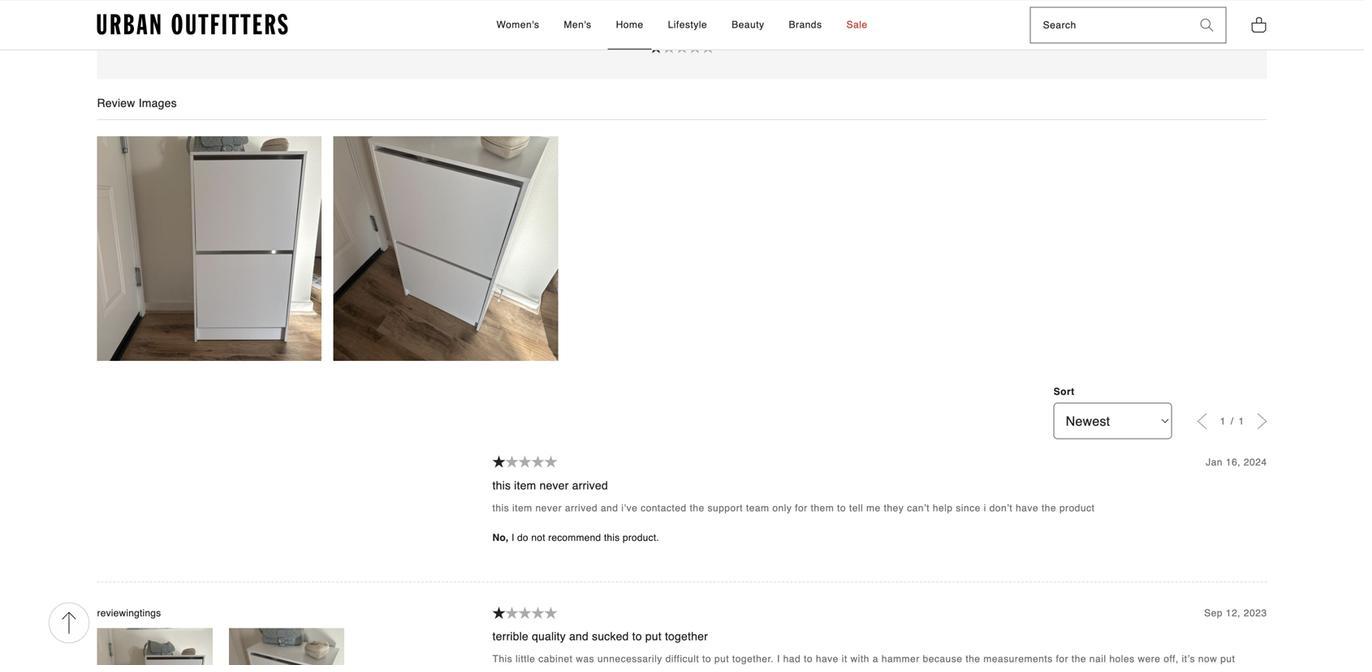 Task type: vqa. For each thing, say whether or not it's contained in the screenshot.
16,
yes



Task type: describe. For each thing, give the bounding box(es) containing it.
women's
[[497, 19, 540, 30]]

page 1 of 1 element
[[1220, 416, 1245, 428]]

team
[[746, 503, 770, 514]]

had
[[783, 654, 801, 666]]

it
[[842, 654, 848, 666]]

men's
[[564, 19, 592, 30]]

i've
[[622, 503, 638, 514]]

little
[[516, 654, 536, 666]]

off,
[[1164, 654, 1179, 666]]

reviews
[[699, 20, 737, 31]]

help
[[933, 503, 953, 514]]

never for this item never arrived
[[540, 479, 569, 492]]

was
[[576, 654, 595, 666]]

no,
[[493, 533, 509, 544]]

0 vertical spatial i
[[512, 533, 515, 544]]

beauty
[[732, 19, 765, 30]]

now
[[1199, 654, 1218, 666]]

contacted
[[641, 503, 687, 514]]

for inside this little cabinet was unnecessarily difficult to put together. i had to have it with a hammer because the measurements for the nail holes were off, it's now put
[[1056, 654, 1069, 666]]

12,
[[1226, 608, 1241, 620]]

the right because
[[966, 654, 981, 666]]

were
[[1138, 654, 1161, 666]]

terrible quality and sucked to put together
[[493, 631, 708, 644]]

to right difficult
[[703, 654, 712, 666]]

sale link
[[839, 1, 876, 50]]

it's
[[1182, 654, 1195, 666]]

1 stars element for this item never arrived
[[493, 456, 1206, 470]]

1 1 from the left
[[1220, 416, 1229, 428]]

1.0 stars element
[[121, 41, 1243, 55]]

brands link
[[781, 1, 830, 50]]

2 horizontal spatial put
[[1221, 654, 1236, 666]]

difficult
[[666, 654, 699, 666]]

lifestyle
[[668, 19, 707, 30]]

item for this item never arrived and i've contacted the support team only for them to tell me they can't help since i don't have the product
[[512, 503, 533, 514]]

the left support
[[690, 503, 705, 514]]

jan 16, 2024
[[1206, 457, 1267, 468]]

tell
[[849, 503, 864, 514]]

measurements
[[984, 654, 1053, 666]]

1 horizontal spatial and
[[601, 503, 618, 514]]

2 1 from the left
[[1239, 416, 1245, 428]]

jan
[[1206, 457, 1223, 468]]

terrible
[[493, 631, 529, 644]]

women's link
[[489, 1, 548, 50]]

quality
[[532, 631, 566, 644]]

home
[[616, 19, 644, 30]]

main navigation element
[[350, 1, 1014, 50]]

0 horizontal spatial and
[[569, 631, 589, 644]]

0 vertical spatial for
[[795, 503, 808, 514]]

brands
[[789, 19, 822, 30]]

2 launch review details modal image from the left
[[333, 137, 558, 361]]

beauty link
[[724, 1, 773, 50]]

1 launch review details modal image from the left
[[97, 137, 322, 361]]

because
[[923, 654, 963, 666]]

0 vertical spatial have
[[1016, 503, 1039, 514]]

reviewingtings
[[97, 608, 161, 620]]

my shopping bag image
[[1251, 16, 1267, 34]]

this for this item never arrived and i've contacted the support team only for them to tell me they can't help since i don't have the product
[[493, 503, 509, 514]]

to up unnecessarily
[[632, 631, 642, 644]]

2 reviews
[[691, 20, 737, 31]]

together
[[665, 631, 708, 644]]

2
[[691, 20, 696, 31]]



Task type: locate. For each thing, give the bounding box(es) containing it.
lifestyle link
[[660, 1, 716, 50]]

1.0 stars
[[627, 20, 669, 31]]

1 vertical spatial this
[[493, 503, 509, 514]]

launch review details modal image
[[97, 137, 322, 361], [333, 137, 558, 361]]

1 vertical spatial arrived
[[565, 503, 598, 514]]

no, i do not recommend this product.
[[493, 533, 659, 544]]

0 vertical spatial arrived
[[572, 479, 608, 492]]

recommend
[[548, 533, 601, 544]]

this
[[493, 479, 511, 492], [493, 503, 509, 514], [604, 533, 620, 544]]

star rating image
[[663, 41, 676, 53], [676, 41, 689, 53], [702, 41, 715, 53], [493, 456, 506, 468], [493, 607, 506, 620], [519, 607, 532, 620], [532, 607, 545, 620]]

urban outfitters image
[[97, 14, 288, 35]]

only
[[773, 503, 792, 514]]

never up not
[[540, 479, 569, 492]]

not
[[531, 533, 545, 544]]

with
[[851, 654, 870, 666]]

them
[[811, 503, 834, 514]]

1 horizontal spatial launch review details modal image
[[333, 137, 558, 361]]

1 vertical spatial have
[[816, 654, 839, 666]]

1 horizontal spatial have
[[1016, 503, 1039, 514]]

and up the was
[[569, 631, 589, 644]]

have
[[1016, 503, 1039, 514], [816, 654, 839, 666]]

nail
[[1090, 654, 1107, 666]]

men's link
[[556, 1, 600, 50]]

1 vertical spatial and
[[569, 631, 589, 644]]

1 stars element for terrible quality and sucked to put together
[[493, 607, 1205, 621]]

can't
[[907, 503, 930, 514]]

and left i've
[[601, 503, 618, 514]]

search image
[[1201, 19, 1214, 32]]

i left had
[[777, 654, 780, 666]]

sale
[[847, 19, 868, 30]]

put right now
[[1221, 654, 1236, 666]]

0 vertical spatial this
[[493, 479, 511, 492]]

1 horizontal spatial i
[[777, 654, 780, 666]]

do
[[517, 533, 529, 544]]

item
[[514, 479, 536, 492], [512, 503, 533, 514]]

the left nail
[[1072, 654, 1087, 666]]

hammer
[[882, 654, 920, 666]]

the left the product
[[1042, 503, 1057, 514]]

0 horizontal spatial 1
[[1220, 416, 1229, 428]]

1 vertical spatial for
[[1056, 654, 1069, 666]]

0 vertical spatial and
[[601, 503, 618, 514]]

1 1 stars element from the top
[[493, 456, 1206, 470]]

1 stars element up tell
[[493, 456, 1206, 470]]

0 horizontal spatial have
[[816, 654, 839, 666]]

0 horizontal spatial launch review details modal image
[[97, 137, 322, 361]]

this item never arrived and i've contacted the support team only for them to tell me they can't help since i don't have the product
[[493, 503, 1095, 514]]

stars
[[644, 20, 666, 31]]

0 horizontal spatial for
[[795, 503, 808, 514]]

1 horizontal spatial 1
[[1239, 416, 1245, 428]]

i
[[984, 503, 987, 514]]

the
[[690, 503, 705, 514], [1042, 503, 1057, 514], [966, 654, 981, 666], [1072, 654, 1087, 666]]

arrived
[[572, 479, 608, 492], [565, 503, 598, 514]]

i inside this little cabinet was unnecessarily difficult to put together. i had to have it with a hammer because the measurements for the nail holes were off, it's now put
[[777, 654, 780, 666]]

support
[[708, 503, 743, 514]]

1 vertical spatial 1 stars element
[[493, 607, 1205, 621]]

put up unnecessarily
[[646, 631, 662, 644]]

home link
[[608, 1, 652, 50]]

0 vertical spatial 1 stars element
[[493, 456, 1206, 470]]

unnecessarily
[[598, 654, 663, 666]]

for right only
[[795, 503, 808, 514]]

1 vertical spatial i
[[777, 654, 780, 666]]

None search field
[[1031, 8, 1189, 43]]

1 stars element
[[493, 456, 1206, 470], [493, 607, 1205, 621]]

1 horizontal spatial put
[[715, 654, 729, 666]]

holes
[[1110, 654, 1135, 666]]

put left together.
[[715, 654, 729, 666]]

Search text field
[[1031, 8, 1189, 43]]

review images
[[97, 97, 177, 110]]

put
[[646, 631, 662, 644], [715, 654, 729, 666], [1221, 654, 1236, 666]]

to
[[837, 503, 846, 514], [632, 631, 642, 644], [703, 654, 712, 666], [804, 654, 813, 666]]

0 horizontal spatial i
[[512, 533, 515, 544]]

sep
[[1205, 608, 1223, 620]]

me
[[867, 503, 881, 514]]

1 stars element up the it
[[493, 607, 1205, 621]]

have left the it
[[816, 654, 839, 666]]

sort
[[1054, 386, 1075, 398]]

review
[[97, 97, 135, 110]]

to left tell
[[837, 503, 846, 514]]

to right had
[[804, 654, 813, 666]]

have right don't
[[1016, 503, 1039, 514]]

sucked
[[592, 631, 629, 644]]

star rating image
[[650, 41, 663, 53], [689, 41, 702, 53], [506, 456, 519, 468], [519, 456, 532, 468], [532, 456, 545, 468], [545, 456, 558, 468], [506, 607, 519, 620], [545, 607, 558, 620]]

for
[[795, 503, 808, 514], [1056, 654, 1069, 666]]

never for this item never arrived and i've contacted the support team only for them to tell me they can't help since i don't have the product
[[536, 503, 562, 514]]

1 up 16,
[[1220, 416, 1229, 428]]

i
[[512, 533, 515, 544], [777, 654, 780, 666]]

a
[[873, 654, 879, 666]]

0 vertical spatial item
[[514, 479, 536, 492]]

item for this item never arrived
[[514, 479, 536, 492]]

0 horizontal spatial put
[[646, 631, 662, 644]]

for left nail
[[1056, 654, 1069, 666]]

16,
[[1226, 457, 1241, 468]]

arrived for this item never arrived and i've contacted the support team only for them to tell me they can't help since i don't have the product
[[565, 503, 598, 514]]

have inside this little cabinet was unnecessarily difficult to put together. i had to have it with a hammer because the measurements for the nail holes were off, it's now put
[[816, 654, 839, 666]]

and
[[601, 503, 618, 514], [569, 631, 589, 644]]

product
[[1060, 503, 1095, 514]]

2024
[[1244, 457, 1267, 468]]

cabinet
[[539, 654, 573, 666]]

together.
[[733, 654, 774, 666]]

this for this item never arrived
[[493, 479, 511, 492]]

this
[[493, 654, 513, 666]]

i left do
[[512, 533, 515, 544]]

1 vertical spatial never
[[536, 503, 562, 514]]

1.0
[[627, 20, 641, 31]]

images
[[139, 97, 177, 110]]

2023
[[1244, 608, 1267, 620]]

never down this item never arrived
[[536, 503, 562, 514]]

arrived for this item never arrived
[[572, 479, 608, 492]]

product.
[[623, 533, 659, 544]]

since
[[956, 503, 981, 514]]

don't
[[990, 503, 1013, 514]]

1 horizontal spatial for
[[1056, 654, 1069, 666]]

0 vertical spatial never
[[540, 479, 569, 492]]

1 up jan 16, 2024
[[1239, 416, 1245, 428]]

sep 12, 2023
[[1205, 608, 1267, 620]]

this little cabinet was unnecessarily difficult to put together. i had to have it with a hammer because the measurements for the nail holes were off, it's now put
[[493, 654, 1236, 666]]

2 1 stars element from the top
[[493, 607, 1205, 621]]

this item never arrived
[[493, 479, 608, 492]]

1 vertical spatial item
[[512, 503, 533, 514]]

1
[[1220, 416, 1229, 428], [1239, 416, 1245, 428]]

2 vertical spatial this
[[604, 533, 620, 544]]

never
[[540, 479, 569, 492], [536, 503, 562, 514]]

they
[[884, 503, 904, 514]]



